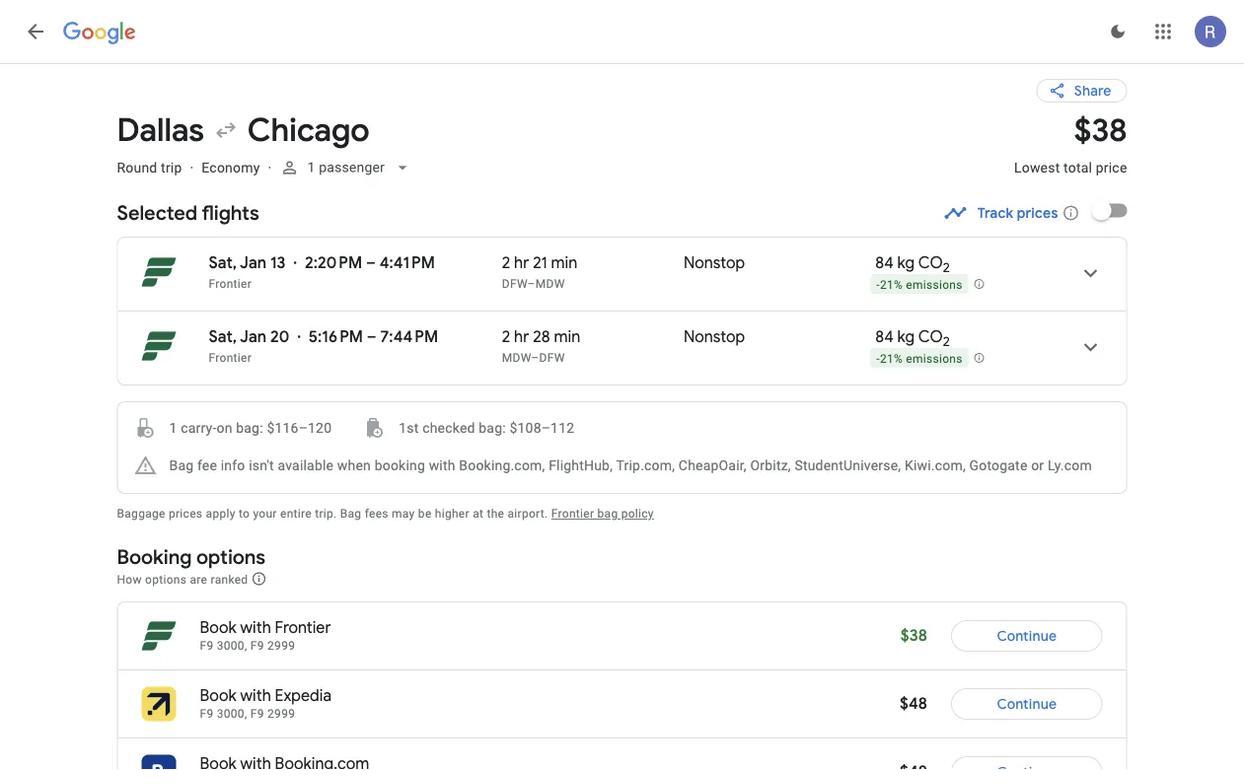 Task type: vqa. For each thing, say whether or not it's contained in the screenshot.
"bag:"
yes



Task type: locate. For each thing, give the bounding box(es) containing it.
with for expedia
[[240, 686, 271, 707]]

– down 21
[[527, 277, 536, 291]]

2 nonstop flight. element from the top
[[684, 327, 745, 350]]

prices for track
[[1017, 204, 1058, 222]]

be
[[418, 507, 432, 521]]

1 nonstop from the top
[[684, 253, 745, 273]]

jan for 13
[[240, 253, 267, 273]]

with inside book with frontier f9 3000, f9 2999
[[240, 618, 271, 638]]

2999
[[267, 639, 295, 653], [267, 708, 295, 721]]

studentuniverse,
[[795, 457, 901, 474]]

info
[[221, 457, 245, 474]]

0 vertical spatial 84
[[876, 253, 894, 273]]

1 sat, from the top
[[209, 253, 237, 273]]

frontier bag policy link
[[551, 507, 654, 521]]

0 vertical spatial emissions
[[906, 278, 963, 292]]

co for 2 hr 21 min
[[918, 253, 943, 273]]

with inside book with expedia f9 3000, f9 2999
[[240, 686, 271, 707]]

bag: inside first checked bag costs between 108 us dollars and 112 us dollars element
[[479, 420, 506, 436]]

1 passenger
[[307, 159, 385, 176]]

- for 2 hr 21 min
[[877, 278, 880, 292]]

track prices
[[978, 204, 1058, 222]]

1 vertical spatial kg
[[898, 327, 915, 347]]

1 3000, from the top
[[217, 639, 247, 653]]

1 vertical spatial options
[[145, 573, 187, 587]]

list inside main content
[[118, 238, 1126, 385]]

learn more about booking options image
[[251, 571, 267, 587]]

sat, left 20
[[209, 327, 237, 347]]

dfw
[[502, 277, 527, 291], [539, 351, 565, 365]]

continue for $38
[[997, 628, 1057, 645]]

share button
[[1037, 79, 1127, 103]]

1 2999 from the top
[[267, 639, 295, 653]]

frontier
[[209, 277, 252, 291], [209, 351, 252, 365], [551, 507, 594, 521], [275, 618, 331, 638]]

1 vertical spatial dfw
[[539, 351, 565, 365]]

0 horizontal spatial mdw
[[502, 351, 531, 365]]

3000, up book with expedia f9 3000, f9 2999
[[217, 639, 247, 653]]

– down 28
[[531, 351, 539, 365]]

Dallas to Chicago and back text field
[[117, 110, 991, 150]]

main content
[[117, 63, 1127, 771]]

the
[[487, 507, 505, 521]]

1 continue from the top
[[997, 628, 1057, 645]]

0 vertical spatial with
[[429, 457, 456, 474]]

2 co from the top
[[918, 327, 943, 347]]

0 vertical spatial book
[[200, 618, 237, 638]]

2 hr from the top
[[514, 327, 529, 347]]

2 -21% emissions from the top
[[877, 352, 963, 366]]

1 vertical spatial emissions
[[906, 352, 963, 366]]

0 vertical spatial 21%
[[880, 278, 903, 292]]

1 -21% emissions from the top
[[877, 278, 963, 292]]

available
[[278, 457, 334, 474]]

2 vertical spatial with
[[240, 686, 271, 707]]

booking
[[117, 545, 192, 570]]

0 vertical spatial continue button
[[951, 613, 1103, 660]]

go back image
[[24, 20, 47, 43]]

1 down chicago
[[307, 159, 315, 176]]

2 84 from the top
[[876, 327, 894, 347]]

hr inside '2 hr 28 min mdw – dfw'
[[514, 327, 529, 347]]

jan left 13
[[240, 253, 267, 273]]

flighthub,
[[549, 457, 613, 474]]

0 vertical spatial 3000,
[[217, 639, 247, 653]]

1 vertical spatial sat,
[[209, 327, 237, 347]]

1 horizontal spatial bag:
[[479, 420, 506, 436]]

1 vertical spatial -21% emissions
[[877, 352, 963, 366]]

2 kg from the top
[[898, 327, 915, 347]]

$38 up price
[[1074, 110, 1127, 150]]

2 inside 2 hr 21 min dfw – mdw
[[502, 253, 511, 273]]

bag
[[598, 507, 618, 521]]

3000, inside book with expedia f9 3000, f9 2999
[[217, 708, 247, 721]]

nonstop for 2 hr 21 min
[[684, 253, 745, 273]]

with
[[429, 457, 456, 474], [240, 618, 271, 638], [240, 686, 271, 707]]

0 horizontal spatial bag:
[[236, 420, 263, 436]]

1 vertical spatial 1
[[169, 420, 177, 436]]

2:20 pm – 4:41 pm
[[305, 253, 435, 273]]

change appearance image
[[1094, 8, 1142, 55]]

1 continue button from the top
[[951, 613, 1103, 660]]

with down the checked
[[429, 457, 456, 474]]

booking options
[[117, 545, 265, 570]]

- for 2 hr 28 min
[[877, 352, 880, 366]]

nonstop for 2 hr 28 min
[[684, 327, 745, 347]]

1 jan from the top
[[240, 253, 267, 273]]

on
[[217, 420, 232, 436]]

Departure time: 2:20 PM. text field
[[305, 253, 362, 273]]

0 vertical spatial mdw
[[536, 277, 565, 291]]

0 vertical spatial min
[[551, 253, 578, 273]]

frontier up f9 3000, f9 2999 text box
[[275, 618, 331, 638]]

None text field
[[1014, 110, 1127, 193]]

$38 inside $38 lowest total price
[[1074, 110, 1127, 150]]

1 vertical spatial continue button
[[951, 681, 1103, 728]]

hr inside 2 hr 21 min dfw – mdw
[[514, 253, 529, 273]]

nonstop flight. element for 2 hr 28 min
[[684, 327, 745, 350]]

0 vertical spatial 84 kg co 2
[[876, 253, 950, 276]]

$116–120
[[267, 420, 332, 436]]

1 kg from the top
[[898, 253, 915, 273]]

0 horizontal spatial options
[[145, 573, 187, 587]]

13
[[270, 253, 286, 273]]

none text field containing $38
[[1014, 110, 1127, 193]]

prices
[[1017, 204, 1058, 222], [169, 507, 203, 521]]

options down booking at left bottom
[[145, 573, 187, 587]]

2 continue button from the top
[[951, 681, 1103, 728]]

38 US dollars text field
[[901, 626, 928, 646]]

1 horizontal spatial 1
[[307, 159, 315, 176]]

0 horizontal spatial $38
[[901, 626, 928, 646]]

2 hr 28 min mdw – dfw
[[502, 327, 581, 365]]

0 horizontal spatial bag
[[169, 457, 194, 474]]

dfw down 28
[[539, 351, 565, 365]]

list
[[118, 238, 1126, 385]]

1 vertical spatial hr
[[514, 327, 529, 347]]

1 inside popup button
[[307, 159, 315, 176]]

-21% emissions
[[877, 278, 963, 292], [877, 352, 963, 366]]

2 3000, from the top
[[217, 708, 247, 721]]

 image right trip
[[190, 159, 194, 176]]

cheapoair,
[[679, 457, 747, 474]]

1 vertical spatial 84
[[876, 327, 894, 347]]

1 hr from the top
[[514, 253, 529, 273]]

3000,
[[217, 639, 247, 653], [217, 708, 247, 721]]

2 2999 from the top
[[267, 708, 295, 721]]

1 left carry-
[[169, 420, 177, 436]]

28
[[533, 327, 550, 347]]

0 vertical spatial continue
[[997, 628, 1057, 645]]

0 vertical spatial nonstop flight. element
[[684, 253, 745, 276]]

1 vertical spatial book
[[200, 686, 237, 707]]

bag:
[[236, 420, 263, 436], [479, 420, 506, 436]]

1
[[307, 159, 315, 176], [169, 420, 177, 436]]

frontier down sat, jan 20
[[209, 351, 252, 365]]

$38 up "$48"
[[901, 626, 928, 646]]

fees
[[365, 507, 389, 521]]

bag: up booking.com,
[[479, 420, 506, 436]]

bag
[[169, 457, 194, 474], [340, 507, 362, 521]]

continue button for $48
[[951, 681, 1103, 728]]

1st checked bag: $108–112
[[399, 420, 575, 436]]

0 vertical spatial -
[[877, 278, 880, 292]]

mdw up $108–112
[[502, 351, 531, 365]]

3000, down f9 3000, f9 2999 text box
[[217, 708, 247, 721]]

1 horizontal spatial prices
[[1017, 204, 1058, 222]]

 image
[[190, 159, 194, 176], [268, 159, 272, 176]]

84 for 2 hr 28 min
[[876, 327, 894, 347]]

0 vertical spatial nonstop
[[684, 253, 745, 273]]

2999 up expedia
[[267, 639, 295, 653]]

0 vertical spatial co
[[918, 253, 943, 273]]

21% for 2 hr 28 min
[[880, 352, 903, 366]]

Departure time: 5:16 PM. text field
[[309, 327, 363, 347]]

mdw down 21
[[536, 277, 565, 291]]

continue for $48
[[997, 696, 1057, 713]]

2 21% from the top
[[880, 352, 903, 366]]

1 co from the top
[[918, 253, 943, 273]]

 image right economy
[[268, 159, 272, 176]]

1 vertical spatial mdw
[[502, 351, 531, 365]]

2999 down expedia
[[267, 708, 295, 721]]

lowest
[[1014, 159, 1060, 176]]

hr left 28
[[514, 327, 529, 347]]

entire
[[280, 507, 312, 521]]

book inside book with expedia f9 3000, f9 2999
[[200, 686, 237, 707]]

nonstop
[[684, 253, 745, 273], [684, 327, 745, 347]]

book inside book with frontier f9 3000, f9 2999
[[200, 618, 237, 638]]

1 vertical spatial co
[[918, 327, 943, 347]]

2 emissions from the top
[[906, 352, 963, 366]]

0 vertical spatial $38
[[1074, 110, 1127, 150]]

$38
[[1074, 110, 1127, 150], [901, 626, 928, 646]]

with up f9 3000, f9 2999 text field
[[240, 686, 271, 707]]

1 84 from the top
[[876, 253, 894, 273]]

1 horizontal spatial options
[[196, 545, 265, 570]]

1 emissions from the top
[[906, 278, 963, 292]]

0 vertical spatial bag
[[169, 457, 194, 474]]

options up ranked at the left
[[196, 545, 265, 570]]

1 21% from the top
[[880, 278, 903, 292]]

$38 for $38
[[901, 626, 928, 646]]

1 vertical spatial continue
[[997, 696, 1057, 713]]

0 vertical spatial dfw
[[502, 277, 527, 291]]

1 vertical spatial nonstop
[[684, 327, 745, 347]]

0 horizontal spatial prices
[[169, 507, 203, 521]]

bag: right on
[[236, 420, 263, 436]]

20
[[270, 327, 290, 347]]

with up f9 3000, f9 2999 text box
[[240, 618, 271, 638]]

how
[[117, 573, 142, 587]]

book up f9 3000, f9 2999 text box
[[200, 618, 237, 638]]

min right 21
[[551, 253, 578, 273]]

prices left apply
[[169, 507, 203, 521]]

2 sat, from the top
[[209, 327, 237, 347]]

1 horizontal spatial dfw
[[539, 351, 565, 365]]

frontier left bag at left
[[551, 507, 594, 521]]

–
[[366, 253, 376, 273], [527, 277, 536, 291], [367, 327, 377, 347], [531, 351, 539, 365]]

nonstop flight. element
[[684, 253, 745, 276], [684, 327, 745, 350]]

bag right trip.
[[340, 507, 362, 521]]

2 nonstop from the top
[[684, 327, 745, 347]]

1 vertical spatial 3000,
[[217, 708, 247, 721]]

Flight numbers F9 3000, F9 2999 text field
[[200, 639, 295, 653]]

2 book from the top
[[200, 686, 237, 707]]

dfw up '2 hr 28 min mdw – dfw'
[[502, 277, 527, 291]]

3000, inside book with frontier f9 3000, f9 2999
[[217, 639, 247, 653]]

1 vertical spatial nonstop flight. element
[[684, 327, 745, 350]]

-
[[877, 278, 880, 292], [877, 352, 880, 366]]

0 vertical spatial sat,
[[209, 253, 237, 273]]

0 horizontal spatial dfw
[[502, 277, 527, 291]]

fee
[[197, 457, 217, 474]]

jan left 20
[[240, 327, 267, 347]]

list containing sat, jan 13
[[118, 238, 1126, 385]]

passenger
[[319, 159, 385, 176]]

2999 inside book with frontier f9 3000, f9 2999
[[267, 639, 295, 653]]

0 vertical spatial 2999
[[267, 639, 295, 653]]

84 kg co 2 for 2 hr 28 min
[[876, 327, 950, 350]]

– inside 2 hr 21 min dfw – mdw
[[527, 277, 536, 291]]

mdw inside 2 hr 21 min dfw – mdw
[[536, 277, 565, 291]]

total
[[1064, 159, 1093, 176]]

0 horizontal spatial 1
[[169, 420, 177, 436]]

1 vertical spatial $38
[[901, 626, 928, 646]]

sat, down the 'flights'
[[209, 253, 237, 273]]

0 vertical spatial kg
[[898, 253, 915, 273]]

1 nonstop flight. element from the top
[[684, 253, 745, 276]]

flights
[[202, 200, 259, 225]]

hr left 21
[[514, 253, 529, 273]]

prices left the "learn more about tracked prices" icon
[[1017, 204, 1058, 222]]

bag left fee
[[169, 457, 194, 474]]

kg for 2 hr 21 min
[[898, 253, 915, 273]]

2 - from the top
[[877, 352, 880, 366]]

1 vertical spatial min
[[554, 327, 581, 347]]

return flight on saturday, january 20. leaves chicago midway international airport at 5:16 pm on saturday, january 20 and arrives at dallas/fort worth international airport at 7:44 pm on saturday, january 20. element
[[209, 327, 438, 347]]

higher
[[435, 507, 470, 521]]

2999 inside book with expedia f9 3000, f9 2999
[[267, 708, 295, 721]]

1 horizontal spatial bag
[[340, 507, 362, 521]]

2 bag: from the left
[[479, 420, 506, 436]]

1 84 kg co 2 from the top
[[876, 253, 950, 276]]

1 vertical spatial 21%
[[880, 352, 903, 366]]

economy
[[202, 159, 260, 176]]

or
[[1031, 457, 1044, 474]]

round
[[117, 159, 157, 176]]

2 jan from the top
[[240, 327, 267, 347]]

2:20 pm
[[305, 253, 362, 273]]

84 kg co 2
[[876, 253, 950, 276], [876, 327, 950, 350]]

1 - from the top
[[877, 278, 880, 292]]

1 vertical spatial -
[[877, 352, 880, 366]]

0 vertical spatial jan
[[240, 253, 267, 273]]

min right 28
[[554, 327, 581, 347]]

1 vertical spatial 84 kg co 2
[[876, 327, 950, 350]]

2 84 kg co 2 from the top
[[876, 327, 950, 350]]

continue button for $38
[[951, 613, 1103, 660]]

mdw
[[536, 277, 565, 291], [502, 351, 531, 365]]

book up f9 3000, f9 2999 text field
[[200, 686, 237, 707]]

0 vertical spatial options
[[196, 545, 265, 570]]

0 vertical spatial 1
[[307, 159, 315, 176]]

2 continue from the top
[[997, 696, 1057, 713]]

84
[[876, 253, 894, 273], [876, 327, 894, 347]]

0 vertical spatial prices
[[1017, 204, 1058, 222]]

$38 for $38 lowest total price
[[1074, 110, 1127, 150]]

sat,
[[209, 253, 237, 273], [209, 327, 237, 347]]

min inside 2 hr 21 min dfw – mdw
[[551, 253, 578, 273]]

1 horizontal spatial mdw
[[536, 277, 565, 291]]

isn't
[[249, 457, 274, 474]]

total duration 2 hr 21 min. element
[[502, 253, 684, 276]]

1 book from the top
[[200, 618, 237, 638]]

book
[[200, 618, 237, 638], [200, 686, 237, 707]]

track
[[978, 204, 1014, 222]]

0 horizontal spatial  image
[[190, 159, 194, 176]]

1 bag: from the left
[[236, 420, 263, 436]]

21
[[533, 253, 547, 273]]

1 horizontal spatial $38
[[1074, 110, 1127, 150]]

0 vertical spatial hr
[[514, 253, 529, 273]]

1 vertical spatial prices
[[169, 507, 203, 521]]

emissions
[[906, 278, 963, 292], [906, 352, 963, 366]]

1 vertical spatial 2999
[[267, 708, 295, 721]]

0 vertical spatial -21% emissions
[[877, 278, 963, 292]]

min inside '2 hr 28 min mdw – dfw'
[[554, 327, 581, 347]]

co
[[918, 253, 943, 273], [918, 327, 943, 347]]

1 horizontal spatial  image
[[268, 159, 272, 176]]

1 vertical spatial with
[[240, 618, 271, 638]]

round trip
[[117, 159, 182, 176]]

1 vertical spatial jan
[[240, 327, 267, 347]]

min
[[551, 253, 578, 273], [554, 327, 581, 347]]



Task type: describe. For each thing, give the bounding box(es) containing it.
– left 4:41 pm
[[366, 253, 376, 273]]

book with expedia f9 3000, f9 2999
[[200, 686, 332, 721]]

2 hr 21 min dfw – mdw
[[502, 253, 578, 291]]

checked
[[423, 420, 475, 436]]

min for 2 hr 21 min
[[551, 253, 578, 273]]

ranked
[[211, 573, 248, 587]]

loading results progress bar
[[0, 63, 1244, 67]]

1 carry-on bag costs between 116 us dollars and 120 us dollars element
[[134, 416, 332, 440]]

nonstop flight. element for 2 hr 21 min
[[684, 253, 745, 276]]

price
[[1096, 159, 1127, 176]]

84 for 2 hr 21 min
[[876, 253, 894, 273]]

2 inside '2 hr 28 min mdw – dfw'
[[502, 327, 511, 347]]

bag: inside 1 carry-on bag costs between 116 us dollars and 120 us dollars element
[[236, 420, 263, 436]]

with for frontier
[[240, 618, 271, 638]]

1 vertical spatial bag
[[340, 507, 362, 521]]

sat, jan 13
[[209, 253, 286, 273]]

book with frontier f9 3000, f9 2999
[[200, 618, 331, 653]]

gotogate
[[970, 457, 1028, 474]]

1 carry-on bag: $116–120
[[169, 420, 332, 436]]

trip
[[161, 159, 182, 176]]

carry-
[[181, 420, 217, 436]]

first checked bag costs between 108 us dollars and 112 us dollars element
[[363, 416, 575, 440]]

min for 2 hr 28 min
[[554, 327, 581, 347]]

hr for 21
[[514, 253, 529, 273]]

– inside '2 hr 28 min mdw – dfw'
[[531, 351, 539, 365]]

learn more about tracked prices image
[[1062, 204, 1080, 222]]

options for booking
[[196, 545, 265, 570]]

apply
[[206, 507, 236, 521]]

may
[[392, 507, 415, 521]]

how options are ranked
[[117, 573, 251, 587]]

options for how
[[145, 573, 187, 587]]

-21% emissions for 2 hr 28 min
[[877, 352, 963, 366]]

mdw inside '2 hr 28 min mdw – dfw'
[[502, 351, 531, 365]]

expedia
[[275, 686, 332, 707]]

to
[[239, 507, 250, 521]]

flight details. return flight on saturday, january 20. leaves chicago midway international airport at 5:16 pm on saturday, january 20 and arrives at dallas/fort worth international airport at 7:44 pm on saturday, january 20. image
[[1067, 324, 1115, 371]]

booking
[[375, 457, 425, 474]]

$108–112
[[510, 420, 575, 436]]

baggage prices apply to your entire trip.  bag fees may be higher at the airport. frontier bag policy
[[117, 507, 654, 521]]

learn more about booking options element
[[251, 568, 267, 590]]

2999 for expedia
[[267, 708, 295, 721]]

1 passenger button
[[272, 144, 420, 191]]

dfw inside 2 hr 21 min dfw – mdw
[[502, 277, 527, 291]]

are
[[190, 573, 207, 587]]

book for book with frontier
[[200, 618, 237, 638]]

when
[[337, 457, 371, 474]]

hr for 28
[[514, 327, 529, 347]]

– right 5:16 pm
[[367, 327, 377, 347]]

dallas
[[117, 110, 204, 150]]

sat, jan 20
[[209, 327, 290, 347]]

2  image from the left
[[268, 159, 272, 176]]

21% for 2 hr 21 min
[[880, 278, 903, 292]]

emissions for 2 hr 21 min
[[906, 278, 963, 292]]

2999 for frontier
[[267, 639, 295, 653]]

total duration 2 hr 28 min. element
[[502, 327, 684, 350]]

Flight numbers F9 3000, F9 2999 text field
[[200, 708, 295, 721]]

orbitz,
[[750, 457, 791, 474]]

48 US dollars text field
[[900, 694, 928, 714]]

booking.com,
[[459, 457, 545, 474]]

$48
[[900, 694, 928, 714]]

Arrival time: 7:44 PM. text field
[[381, 327, 438, 347]]

trip.
[[315, 507, 337, 521]]

co for 2 hr 28 min
[[918, 327, 943, 347]]

frontier down sat, jan 13
[[209, 277, 252, 291]]

trip.com,
[[616, 457, 675, 474]]

kiwi.com,
[[905, 457, 966, 474]]

at
[[473, 507, 484, 521]]

sat, for sat, jan 13
[[209, 253, 237, 273]]

bag fee info isn't available when booking with booking.com, flighthub, trip.com, cheapoair, orbitz, studentuniverse, kiwi.com, gotogate or ly.com
[[169, 457, 1092, 474]]

frontier inside book with frontier f9 3000, f9 2999
[[275, 618, 331, 638]]

7:44 pm
[[381, 327, 438, 347]]

share
[[1074, 82, 1112, 100]]

book for book with expedia
[[200, 686, 237, 707]]

1 for 1 carry-on bag: $116–120
[[169, 420, 177, 436]]

prices for baggage
[[169, 507, 203, 521]]

ly.com
[[1048, 457, 1092, 474]]

airport.
[[508, 507, 548, 521]]

main content containing dallas
[[117, 63, 1127, 771]]

3000, for book with frontier
[[217, 639, 247, 653]]

$38 lowest total price
[[1014, 110, 1127, 176]]

48 US dollars text field
[[900, 762, 928, 771]]

emissions for 2 hr 28 min
[[906, 352, 963, 366]]

flight details. departing flight on saturday, january 13. leaves dallas/fort worth international airport at 2:20 pm on saturday, january 13 and arrives at chicago midway international airport at 4:41 pm on saturday, january 13. image
[[1067, 250, 1115, 297]]

selected flights
[[117, 200, 259, 225]]

1  image from the left
[[190, 159, 194, 176]]

1st
[[399, 420, 419, 436]]

sat, for sat, jan 20
[[209, 327, 237, 347]]

-21% emissions for 2 hr 21 min
[[877, 278, 963, 292]]

baggage
[[117, 507, 165, 521]]

4:41 pm
[[380, 253, 435, 273]]

Arrival time: 4:41 PM. text field
[[380, 253, 435, 273]]

5:16 pm
[[309, 327, 363, 347]]

38 us dollars element
[[1074, 110, 1127, 150]]

policy
[[621, 507, 654, 521]]

departing flight on saturday, january 13. leaves dallas/fort worth international airport at 2:20 pm on saturday, january 13 and arrives at chicago midway international airport at 4:41 pm on saturday, january 13. element
[[209, 253, 435, 273]]

3000, for book with expedia
[[217, 708, 247, 721]]

selected
[[117, 200, 198, 225]]

your
[[253, 507, 277, 521]]

chicago
[[248, 110, 370, 150]]

5:16 pm – 7:44 pm
[[309, 327, 438, 347]]

kg for 2 hr 28 min
[[898, 327, 915, 347]]

jan for 20
[[240, 327, 267, 347]]

1 for 1 passenger
[[307, 159, 315, 176]]

dfw inside '2 hr 28 min mdw – dfw'
[[539, 351, 565, 365]]

84 kg co 2 for 2 hr 21 min
[[876, 253, 950, 276]]



